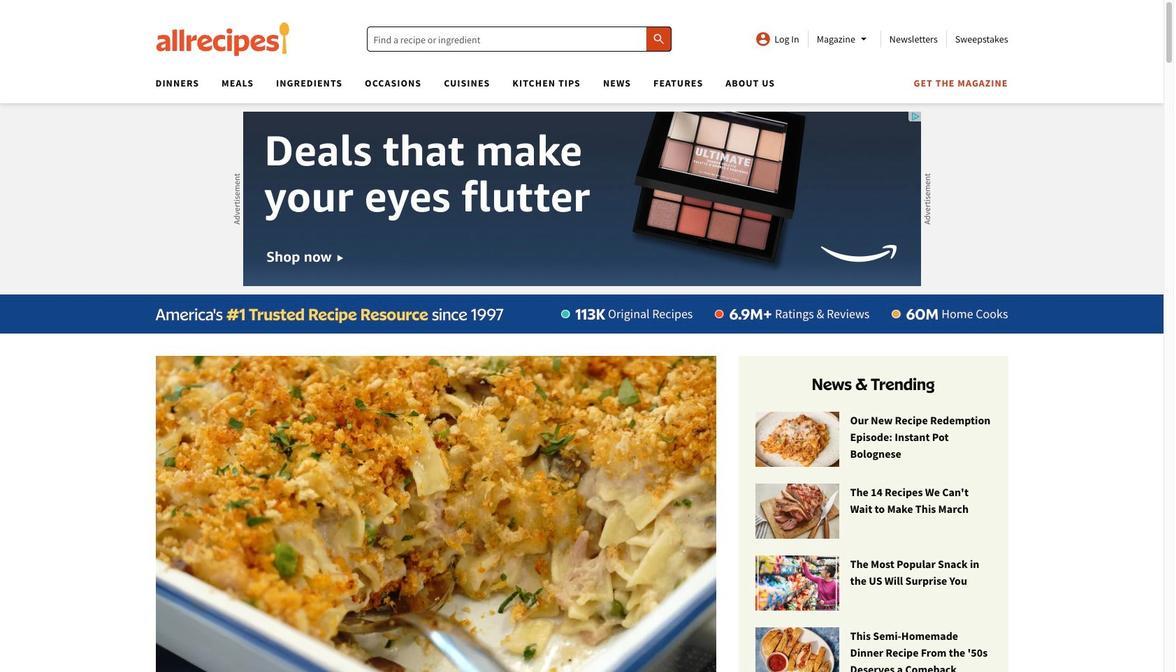 Task type: locate. For each thing, give the bounding box(es) containing it.
banner
[[0, 0, 1164, 673]]

Find a recipe or ingredient text field
[[367, 27, 672, 52]]

woman shopping in snack aisle image
[[755, 556, 839, 612]]

visit allrecipes' homepage image
[[155, 22, 290, 56]]

header navigation
[[144, 73, 1008, 103]]

account image
[[755, 31, 772, 48]]

None search field
[[367, 27, 672, 52]]

click to search image
[[652, 32, 666, 46]]

caret_down image
[[855, 31, 872, 48]]



Task type: describe. For each thing, give the bounding box(es) containing it.
advertisement element
[[243, 112, 921, 287]]

close up on a home cured holiday ham with a few pieces sliced image
[[755, 484, 839, 540]]

best tuna noodle casserole image
[[155, 356, 716, 673]]

recipe redemption instant pot bolognese image
[[755, 412, 839, 468]]

stromboli on a platter image
[[755, 628, 839, 673]]



Task type: vqa. For each thing, say whether or not it's contained in the screenshot.
find a recipe or ingredient text box
yes



